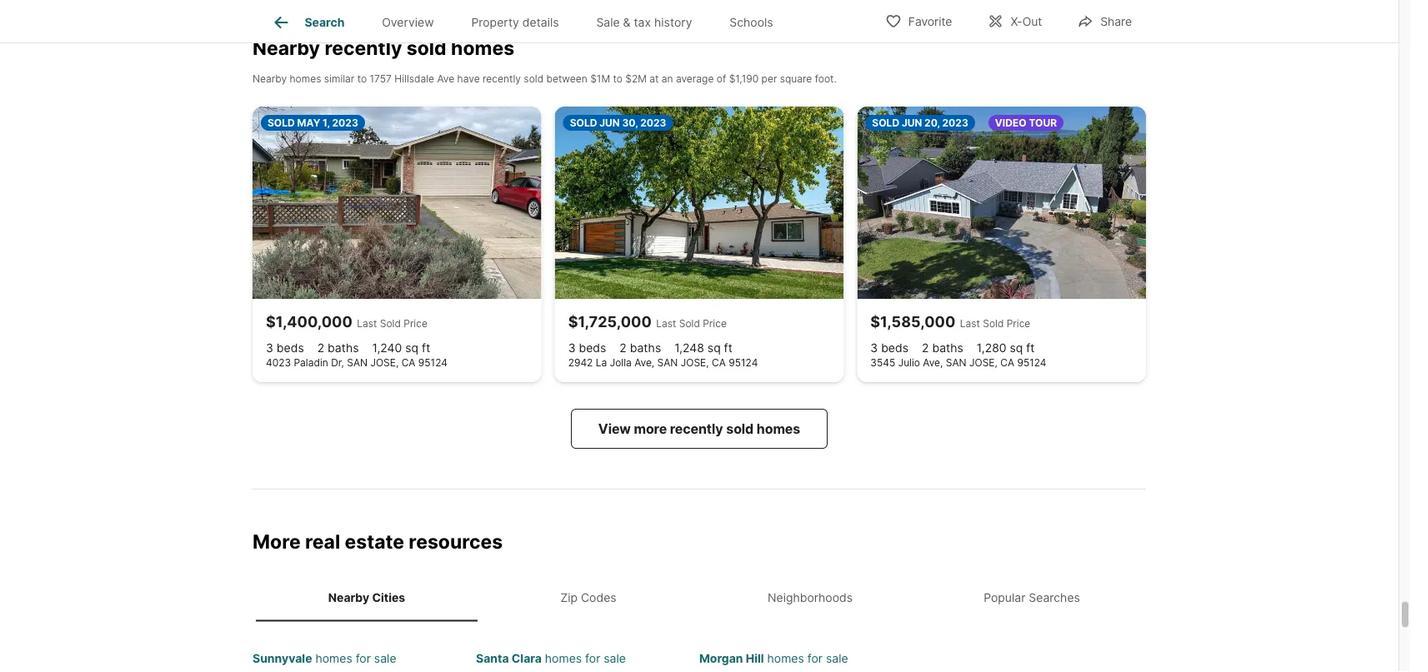 Task type: describe. For each thing, give the bounding box(es) containing it.
$1,585,000 last sold price
[[870, 313, 1031, 331]]

nearby cities tab
[[256, 578, 478, 619]]

overview tab
[[363, 3, 453, 43]]

more real estate resources heading
[[253, 530, 1146, 574]]

3 for $1,585,000
[[870, 341, 878, 355]]

2 jose, from the left
[[681, 357, 709, 369]]

julio
[[898, 357, 920, 369]]

1 horizontal spatial sold
[[524, 73, 544, 85]]

0 vertical spatial sold
[[407, 36, 447, 59]]

zip
[[560, 591, 578, 605]]

property details
[[471, 15, 559, 29]]

2 baths for $1,725,000
[[620, 341, 661, 355]]

resources
[[409, 530, 503, 554]]

tour
[[1029, 117, 1057, 129]]

1,280 sq ft
[[977, 341, 1035, 355]]

la
[[596, 357, 607, 369]]

average
[[676, 73, 714, 85]]

for for morgan hill homes for sale
[[807, 652, 823, 666]]

sale for morgan hill
[[826, 652, 848, 666]]

95124 for $1,585,000
[[1017, 357, 1047, 369]]

nearby for nearby cities
[[328, 591, 369, 605]]

share button
[[1063, 4, 1146, 38]]

2 to from the left
[[613, 73, 623, 85]]

between
[[546, 73, 587, 85]]

ca for $1,400,000
[[401, 357, 415, 369]]

3 beds for $1,585,000
[[870, 341, 909, 355]]

nearby cities
[[328, 591, 405, 605]]

san for $1,585,000
[[946, 357, 967, 369]]

$1,725,000
[[568, 313, 652, 331]]

homes inside button
[[757, 421, 800, 437]]

searches
[[1029, 591, 1080, 605]]

2 ave, from the left
[[923, 357, 943, 369]]

video
[[995, 117, 1027, 129]]

1 sale from the left
[[374, 652, 396, 666]]

foot.
[[815, 73, 837, 85]]

baths for $1,400,000
[[328, 341, 359, 355]]

$1,190
[[729, 73, 759, 85]]

20,
[[924, 117, 940, 129]]

jun for 20,
[[902, 117, 922, 129]]

photo of 3545 julio ave, san jose, ca 95124 image
[[857, 107, 1146, 299]]

property details tab
[[453, 3, 578, 43]]

schools tab
[[711, 3, 792, 43]]

nearby for nearby homes similar to 1757 hillsdale ave have recently sold between $1m to $2m at an average of $1,190 per square foot.
[[253, 73, 287, 85]]

dr,
[[331, 357, 344, 369]]

neighborhoods
[[768, 591, 853, 605]]

history
[[654, 15, 692, 29]]

&
[[623, 15, 631, 29]]

1 ave, from the left
[[634, 357, 655, 369]]

ft for $1,725,000
[[724, 341, 732, 355]]

at
[[650, 73, 659, 85]]

search link
[[271, 13, 345, 33]]

estate
[[345, 530, 404, 554]]

beds for $1,725,000
[[579, 341, 606, 355]]

baths for $1,585,000
[[932, 341, 963, 355]]

favorite button
[[871, 4, 966, 38]]

1 for from the left
[[356, 652, 371, 666]]

ave
[[437, 73, 454, 85]]

2 ca from the left
[[712, 357, 726, 369]]

property
[[471, 15, 519, 29]]

hillsdale
[[395, 73, 434, 85]]

photo of 4023 paladin dr, san jose, ca 95124 image
[[253, 107, 542, 299]]

2 95124 from the left
[[729, 357, 758, 369]]

2 baths for $1,585,000
[[922, 341, 963, 355]]

paladin
[[294, 357, 328, 369]]

4023 paladin dr, san jose, ca 95124
[[266, 357, 448, 369]]

sunnyvale
[[253, 652, 312, 666]]

$1m
[[590, 73, 610, 85]]

x-out button
[[973, 4, 1056, 38]]

3 for $1,400,000
[[266, 341, 273, 355]]

sold for $1,585,000
[[872, 117, 899, 129]]

hill
[[746, 652, 764, 666]]

1,248
[[675, 341, 704, 355]]

last for $1,585,000
[[960, 318, 980, 330]]

more
[[634, 421, 667, 437]]

tax
[[634, 15, 651, 29]]

1757
[[370, 73, 392, 85]]

price for $1,400,000
[[404, 318, 428, 330]]

codes
[[581, 591, 616, 605]]

1,248 sq ft
[[675, 341, 732, 355]]

3 beds for $1,725,000
[[568, 341, 606, 355]]

2 for $1,585,000
[[922, 341, 929, 355]]

next button image
[[817, 191, 837, 211]]

previous button image
[[562, 191, 582, 211]]

$2m
[[625, 73, 647, 85]]

square
[[780, 73, 812, 85]]

x-out
[[1011, 15, 1042, 29]]

similar
[[324, 73, 355, 85]]

2023 for $1,585,000
[[942, 117, 968, 129]]

sq for $1,725,000
[[708, 341, 721, 355]]

3545
[[870, 357, 895, 369]]

may
[[297, 117, 320, 129]]

details
[[522, 15, 559, 29]]



Task type: vqa. For each thing, say whether or not it's contained in the screenshot.
ft
yes



Task type: locate. For each thing, give the bounding box(es) containing it.
nearby for nearby recently sold homes
[[253, 36, 320, 59]]

1 last from the left
[[357, 318, 377, 330]]

0 horizontal spatial ave,
[[634, 357, 655, 369]]

1 horizontal spatial san
[[657, 357, 678, 369]]

ft for $1,585,000
[[1026, 341, 1035, 355]]

1 horizontal spatial beds
[[579, 341, 606, 355]]

1 horizontal spatial sold
[[570, 117, 597, 129]]

sale for santa clara
[[604, 652, 626, 666]]

sunnyvale homes for sale
[[253, 652, 396, 666]]

3 up 4023
[[266, 341, 273, 355]]

3 for $1,725,000
[[568, 341, 576, 355]]

san down the 1,248
[[657, 357, 678, 369]]

jun left 30, on the left of the page
[[599, 117, 620, 129]]

$1,585,000
[[870, 313, 956, 331]]

3 ca from the left
[[1000, 357, 1014, 369]]

sold jun 30, 2023
[[570, 117, 666, 129]]

tab list up nearby homes similar to 1757 hillsdale ave have recently sold between $1m to $2m at an average of $1,190 per square foot.
[[253, 0, 805, 43]]

jose, down the 1,248
[[681, 357, 709, 369]]

for down the zip codes tab
[[585, 652, 600, 666]]

1 horizontal spatial 2 baths
[[620, 341, 661, 355]]

0 horizontal spatial recently
[[325, 36, 402, 59]]

share
[[1101, 15, 1132, 29]]

0 horizontal spatial last
[[357, 318, 377, 330]]

sale down codes
[[604, 652, 626, 666]]

2942
[[568, 357, 593, 369]]

2
[[317, 341, 324, 355], [620, 341, 627, 355], [922, 341, 929, 355]]

1,280
[[977, 341, 1007, 355]]

3 up 3545 on the bottom right of the page
[[870, 341, 878, 355]]

1 horizontal spatial jun
[[902, 117, 922, 129]]

beds for $1,585,000
[[881, 341, 909, 355]]

to right $1m
[[613, 73, 623, 85]]

1 baths from the left
[[328, 341, 359, 355]]

2 down $1,585,000
[[922, 341, 929, 355]]

3 beds up 3545 on the bottom right of the page
[[870, 341, 909, 355]]

last inside $1,725,000 last sold price
[[656, 318, 676, 330]]

2 beds from the left
[[579, 341, 606, 355]]

1 2023 from the left
[[332, 117, 358, 129]]

sale & tax history
[[596, 15, 692, 29]]

2 sold from the left
[[679, 318, 700, 330]]

more
[[253, 530, 301, 554]]

neighborhoods tab
[[699, 578, 921, 619]]

ft right 1,240
[[422, 341, 430, 355]]

x-
[[1011, 15, 1022, 29]]

2 baths up 3545 julio ave, san jose, ca 95124
[[922, 341, 963, 355]]

2 for from the left
[[585, 652, 600, 666]]

per
[[762, 73, 777, 85]]

last up 1,240
[[357, 318, 377, 330]]

price up 1,248 sq ft
[[703, 318, 727, 330]]

2 baths from the left
[[630, 341, 661, 355]]

4023
[[266, 357, 291, 369]]

sale
[[374, 652, 396, 666], [604, 652, 626, 666], [826, 652, 848, 666]]

3545 julio ave, san jose, ca 95124
[[870, 357, 1047, 369]]

to
[[357, 73, 367, 85], [613, 73, 623, 85]]

3 3 beds from the left
[[870, 341, 909, 355]]

ft right the 1,248
[[724, 341, 732, 355]]

3 beds up 4023
[[266, 341, 304, 355]]

2 vertical spatial sold
[[726, 421, 754, 437]]

1 horizontal spatial 2023
[[640, 117, 666, 129]]

photo of 2942 la jolla ave, san jose, ca 95124 image
[[555, 107, 844, 299]]

1 horizontal spatial to
[[613, 73, 623, 85]]

2 horizontal spatial 2
[[922, 341, 929, 355]]

last inside '$1,585,000 last sold price'
[[960, 318, 980, 330]]

0 vertical spatial tab list
[[253, 0, 805, 43]]

2 2023 from the left
[[640, 117, 666, 129]]

3 sold from the left
[[872, 117, 899, 129]]

sold jun 20, 2023
[[872, 117, 968, 129]]

0 horizontal spatial 3 beds
[[266, 341, 304, 355]]

0 horizontal spatial jose,
[[370, 357, 399, 369]]

2942 la jolla ave, san jose, ca 95124
[[568, 357, 758, 369]]

ave, right "jolla"
[[634, 357, 655, 369]]

1 ca from the left
[[401, 357, 415, 369]]

2 horizontal spatial beds
[[881, 341, 909, 355]]

sold left may
[[268, 117, 295, 129]]

of
[[717, 73, 726, 85]]

for right hill
[[807, 652, 823, 666]]

overview
[[382, 15, 434, 29]]

0 horizontal spatial sold
[[268, 117, 295, 129]]

1 horizontal spatial price
[[703, 318, 727, 330]]

last up 1,280
[[960, 318, 980, 330]]

nearby up sold may 1, 2023
[[253, 73, 287, 85]]

$1,725,000 last sold price
[[568, 313, 727, 331]]

last for $1,400,000
[[357, 318, 377, 330]]

view more recently sold homes
[[598, 421, 800, 437]]

morgan hill homes for sale
[[699, 652, 848, 666]]

price up 1,240 sq ft
[[404, 318, 428, 330]]

clara
[[512, 652, 542, 666]]

beds up 4023
[[277, 341, 304, 355]]

jose, down 1,280
[[969, 357, 998, 369]]

ca for $1,585,000
[[1000, 357, 1014, 369]]

3 price from the left
[[1007, 318, 1031, 330]]

sold inside '$1,585,000 last sold price'
[[983, 318, 1004, 330]]

2023 right 1,
[[332, 117, 358, 129]]

1 2 baths from the left
[[317, 341, 359, 355]]

1 sold from the left
[[380, 318, 401, 330]]

sold for $1,725,000
[[679, 318, 700, 330]]

1 price from the left
[[404, 318, 428, 330]]

ft
[[422, 341, 430, 355], [724, 341, 732, 355], [1026, 341, 1035, 355]]

1 horizontal spatial sold
[[679, 318, 700, 330]]

3 sq from the left
[[1010, 341, 1023, 355]]

2 for $1,400,000
[[317, 341, 324, 355]]

1 sold from the left
[[268, 117, 295, 129]]

1 horizontal spatial 3
[[568, 341, 576, 355]]

jun left 20,
[[902, 117, 922, 129]]

1 horizontal spatial ave,
[[923, 357, 943, 369]]

price for $1,725,000
[[703, 318, 727, 330]]

1 tab list from the top
[[253, 0, 805, 43]]

sq right 1,280
[[1010, 341, 1023, 355]]

sold for $1,400,000
[[268, 117, 295, 129]]

2 ft from the left
[[724, 341, 732, 355]]

3 2 baths from the left
[[922, 341, 963, 355]]

santa
[[476, 652, 509, 666]]

cities
[[372, 591, 405, 605]]

tab list containing search
[[253, 0, 805, 43]]

0 horizontal spatial sale
[[374, 652, 396, 666]]

3 san from the left
[[946, 357, 967, 369]]

0 horizontal spatial to
[[357, 73, 367, 85]]

3 baths from the left
[[932, 341, 963, 355]]

2 horizontal spatial san
[[946, 357, 967, 369]]

popular searches tab
[[921, 578, 1143, 619]]

last inside $1,400,000 last sold price
[[357, 318, 377, 330]]

baths for $1,725,000
[[630, 341, 661, 355]]

2 horizontal spatial jose,
[[969, 357, 998, 369]]

0 horizontal spatial 3
[[266, 341, 273, 355]]

jolla
[[610, 357, 632, 369]]

sale & tax history tab
[[578, 3, 711, 43]]

sold for $1,585,000
[[983, 318, 1004, 330]]

3 for from the left
[[807, 652, 823, 666]]

1 horizontal spatial sale
[[604, 652, 626, 666]]

2 sale from the left
[[604, 652, 626, 666]]

3 beds from the left
[[881, 341, 909, 355]]

2 jun from the left
[[902, 117, 922, 129]]

2 3 beds from the left
[[568, 341, 606, 355]]

3 3 from the left
[[870, 341, 878, 355]]

1 beds from the left
[[277, 341, 304, 355]]

0 horizontal spatial price
[[404, 318, 428, 330]]

$1,400,000
[[266, 313, 352, 331]]

2 horizontal spatial 3
[[870, 341, 878, 355]]

sold left 30, on the left of the page
[[570, 117, 597, 129]]

1 3 from the left
[[266, 341, 273, 355]]

2 san from the left
[[657, 357, 678, 369]]

2 baths up dr,
[[317, 341, 359, 355]]

last for $1,725,000
[[656, 318, 676, 330]]

2 horizontal spatial price
[[1007, 318, 1031, 330]]

sold up the 1,248
[[679, 318, 700, 330]]

2 tab list from the top
[[253, 574, 1146, 622]]

0 vertical spatial nearby
[[253, 36, 320, 59]]

sq right 1,240
[[405, 341, 419, 355]]

have
[[457, 73, 480, 85]]

1 jun from the left
[[599, 117, 620, 129]]

$1,400,000 last sold price
[[266, 313, 428, 331]]

price for $1,585,000
[[1007, 318, 1031, 330]]

beds for $1,400,000
[[277, 341, 304, 355]]

3 beds
[[266, 341, 304, 355], [568, 341, 606, 355], [870, 341, 909, 355]]

2 vertical spatial recently
[[670, 421, 723, 437]]

zip codes tab
[[478, 578, 699, 619]]

3 sold from the left
[[983, 318, 1004, 330]]

1,
[[323, 117, 330, 129]]

2 up paladin
[[317, 341, 324, 355]]

3 beds for $1,400,000
[[266, 341, 304, 355]]

2 vertical spatial nearby
[[328, 591, 369, 605]]

favorite
[[908, 15, 952, 29]]

recently
[[325, 36, 402, 59], [483, 73, 521, 85], [670, 421, 723, 437]]

nearby inside tab
[[328, 591, 369, 605]]

baths up dr,
[[328, 341, 359, 355]]

zip codes
[[560, 591, 616, 605]]

sold left 20,
[[872, 117, 899, 129]]

for
[[356, 652, 371, 666], [585, 652, 600, 666], [807, 652, 823, 666]]

0 horizontal spatial ca
[[401, 357, 415, 369]]

price up 1,280 sq ft
[[1007, 318, 1031, 330]]

30,
[[622, 117, 638, 129]]

2023 right 30, on the left of the page
[[640, 117, 666, 129]]

1 ft from the left
[[422, 341, 430, 355]]

san right dr,
[[347, 357, 368, 369]]

3 2023 from the left
[[942, 117, 968, 129]]

last up the 1,248
[[656, 318, 676, 330]]

3 95124 from the left
[[1017, 357, 1047, 369]]

sq right the 1,248
[[708, 341, 721, 355]]

3 last from the left
[[960, 318, 980, 330]]

recently up the 1757 on the top of page
[[325, 36, 402, 59]]

2 baths for $1,400,000
[[317, 341, 359, 355]]

for for santa clara homes for sale
[[585, 652, 600, 666]]

1 horizontal spatial 95124
[[729, 357, 758, 369]]

3 ft from the left
[[1026, 341, 1035, 355]]

2 for $1,725,000
[[620, 341, 627, 355]]

ft right 1,280
[[1026, 341, 1035, 355]]

beds up 3545 on the bottom right of the page
[[881, 341, 909, 355]]

0 vertical spatial recently
[[325, 36, 402, 59]]

jose,
[[370, 357, 399, 369], [681, 357, 709, 369], [969, 357, 998, 369]]

2023 right 20,
[[942, 117, 968, 129]]

2 horizontal spatial for
[[807, 652, 823, 666]]

1 horizontal spatial baths
[[630, 341, 661, 355]]

2 horizontal spatial baths
[[932, 341, 963, 355]]

3 sale from the left
[[826, 652, 848, 666]]

1 horizontal spatial 3 beds
[[568, 341, 606, 355]]

search
[[305, 15, 345, 29]]

an
[[662, 73, 673, 85]]

jose, down 1,240
[[370, 357, 399, 369]]

2 horizontal spatial 2023
[[942, 117, 968, 129]]

1 to from the left
[[357, 73, 367, 85]]

95124 down 1,248 sq ft
[[729, 357, 758, 369]]

sold
[[407, 36, 447, 59], [524, 73, 544, 85], [726, 421, 754, 437]]

3 jose, from the left
[[969, 357, 998, 369]]

ave,
[[634, 357, 655, 369], [923, 357, 943, 369]]

san
[[347, 357, 368, 369], [657, 357, 678, 369], [946, 357, 967, 369]]

nearby left cities
[[328, 591, 369, 605]]

0 horizontal spatial sold
[[380, 318, 401, 330]]

2 horizontal spatial 2 baths
[[922, 341, 963, 355]]

for down nearby cities tab
[[356, 652, 371, 666]]

sold inside button
[[726, 421, 754, 437]]

real
[[305, 530, 340, 554]]

ave, right julio
[[923, 357, 943, 369]]

1 vertical spatial sold
[[524, 73, 544, 85]]

95124
[[418, 357, 448, 369], [729, 357, 758, 369], [1017, 357, 1047, 369]]

2 horizontal spatial sale
[[826, 652, 848, 666]]

beds
[[277, 341, 304, 355], [579, 341, 606, 355], [881, 341, 909, 355]]

sold inside $1,400,000 last sold price
[[380, 318, 401, 330]]

price inside $1,725,000 last sold price
[[703, 318, 727, 330]]

baths up "2942 la jolla ave, san jose, ca 95124"
[[630, 341, 661, 355]]

recently inside button
[[670, 421, 723, 437]]

sale down neighborhoods tab
[[826, 652, 848, 666]]

sq for $1,585,000
[[1010, 341, 1023, 355]]

view more recently sold homes button
[[571, 409, 828, 449]]

2023 for $1,400,000
[[332, 117, 358, 129]]

95124 for $1,400,000
[[418, 357, 448, 369]]

nearby
[[253, 36, 320, 59], [253, 73, 287, 85], [328, 591, 369, 605]]

3 up 2942
[[568, 341, 576, 355]]

2 horizontal spatial sold
[[726, 421, 754, 437]]

0 horizontal spatial sold
[[407, 36, 447, 59]]

2 2 baths from the left
[[620, 341, 661, 355]]

1 vertical spatial recently
[[483, 73, 521, 85]]

sale
[[596, 15, 620, 29]]

0 horizontal spatial jun
[[599, 117, 620, 129]]

jun for 30,
[[599, 117, 620, 129]]

nearby recently sold homes
[[253, 36, 514, 59]]

1 vertical spatial nearby
[[253, 73, 287, 85]]

out
[[1022, 15, 1042, 29]]

1 horizontal spatial ca
[[712, 357, 726, 369]]

price inside $1,400,000 last sold price
[[404, 318, 428, 330]]

sold up 1,240
[[380, 318, 401, 330]]

2 baths up "jolla"
[[620, 341, 661, 355]]

view
[[598, 421, 631, 437]]

more real estate resources
[[253, 530, 503, 554]]

0 horizontal spatial for
[[356, 652, 371, 666]]

schools
[[730, 15, 773, 29]]

beds up la
[[579, 341, 606, 355]]

0 horizontal spatial 95124
[[418, 357, 448, 369]]

2 horizontal spatial 95124
[[1017, 357, 1047, 369]]

2 horizontal spatial sq
[[1010, 341, 1023, 355]]

nearby homes similar to 1757 hillsdale ave have recently sold between $1m to $2m at an average of $1,190 per square foot.
[[253, 73, 837, 85]]

santa clara homes for sale
[[476, 652, 626, 666]]

sale down cities
[[374, 652, 396, 666]]

2 3 from the left
[[568, 341, 576, 355]]

2 horizontal spatial sold
[[872, 117, 899, 129]]

0 horizontal spatial ft
[[422, 341, 430, 355]]

2 horizontal spatial sold
[[983, 318, 1004, 330]]

ca
[[401, 357, 415, 369], [712, 357, 726, 369], [1000, 357, 1014, 369]]

san for $1,400,000
[[347, 357, 368, 369]]

1 sq from the left
[[405, 341, 419, 355]]

2 horizontal spatial recently
[[670, 421, 723, 437]]

2 baths
[[317, 341, 359, 355], [620, 341, 661, 355], [922, 341, 963, 355]]

sold for $1,400,000
[[380, 318, 401, 330]]

3 2 from the left
[[922, 341, 929, 355]]

2 sq from the left
[[708, 341, 721, 355]]

1 jose, from the left
[[370, 357, 399, 369]]

0 horizontal spatial 2
[[317, 341, 324, 355]]

ft for $1,400,000
[[422, 341, 430, 355]]

baths up 3545 julio ave, san jose, ca 95124
[[932, 341, 963, 355]]

price inside '$1,585,000 last sold price'
[[1007, 318, 1031, 330]]

jose, for $1,585,000
[[969, 357, 998, 369]]

2 horizontal spatial 3 beds
[[870, 341, 909, 355]]

tab list containing nearby cities
[[253, 574, 1146, 622]]

1 95124 from the left
[[418, 357, 448, 369]]

1 horizontal spatial last
[[656, 318, 676, 330]]

nearby down search link
[[253, 36, 320, 59]]

2 last from the left
[[656, 318, 676, 330]]

baths
[[328, 341, 359, 355], [630, 341, 661, 355], [932, 341, 963, 355]]

2023
[[332, 117, 358, 129], [640, 117, 666, 129], [942, 117, 968, 129]]

0 horizontal spatial sq
[[405, 341, 419, 355]]

1 horizontal spatial ft
[[724, 341, 732, 355]]

jose, for $1,400,000
[[370, 357, 399, 369]]

price
[[404, 318, 428, 330], [703, 318, 727, 330], [1007, 318, 1031, 330]]

sold
[[380, 318, 401, 330], [679, 318, 700, 330], [983, 318, 1004, 330]]

to left the 1757 on the top of page
[[357, 73, 367, 85]]

1 2 from the left
[[317, 341, 324, 355]]

recently right have
[[483, 73, 521, 85]]

0 horizontal spatial beds
[[277, 341, 304, 355]]

san down '$1,585,000 last sold price'
[[946, 357, 967, 369]]

homes
[[451, 36, 514, 59], [290, 73, 321, 85], [757, 421, 800, 437], [315, 652, 352, 666], [545, 652, 582, 666], [767, 652, 804, 666]]

1 horizontal spatial jose,
[[681, 357, 709, 369]]

sold inside $1,725,000 last sold price
[[679, 318, 700, 330]]

3 beds up 2942
[[568, 341, 606, 355]]

95124 down 1,280 sq ft
[[1017, 357, 1047, 369]]

1,240 sq ft
[[372, 341, 430, 355]]

0 horizontal spatial 2023
[[332, 117, 358, 129]]

0 horizontal spatial baths
[[328, 341, 359, 355]]

0 horizontal spatial 2 baths
[[317, 341, 359, 355]]

recently right more
[[670, 421, 723, 437]]

95124 down 1,240 sq ft
[[418, 357, 448, 369]]

1 horizontal spatial 2
[[620, 341, 627, 355]]

morgan
[[699, 652, 743, 666]]

1 3 beds from the left
[[266, 341, 304, 355]]

popular
[[984, 591, 1026, 605]]

2 2 from the left
[[620, 341, 627, 355]]

1 san from the left
[[347, 357, 368, 369]]

sold up 1,280
[[983, 318, 1004, 330]]

1 vertical spatial tab list
[[253, 574, 1146, 622]]

2 price from the left
[[703, 318, 727, 330]]

2 up "jolla"
[[620, 341, 627, 355]]

1 horizontal spatial for
[[585, 652, 600, 666]]

0 horizontal spatial san
[[347, 357, 368, 369]]

tab list
[[253, 0, 805, 43], [253, 574, 1146, 622]]

popular searches
[[984, 591, 1080, 605]]

ca down 1,280 sq ft
[[1000, 357, 1014, 369]]

2 horizontal spatial ca
[[1000, 357, 1014, 369]]

1,240
[[372, 341, 402, 355]]

video tour
[[995, 117, 1057, 129]]

ca down 1,248 sq ft
[[712, 357, 726, 369]]

2 horizontal spatial last
[[960, 318, 980, 330]]

1 horizontal spatial sq
[[708, 341, 721, 355]]

ca down 1,240 sq ft
[[401, 357, 415, 369]]

1 horizontal spatial recently
[[483, 73, 521, 85]]

sold may 1, 2023
[[268, 117, 358, 129]]

sq for $1,400,000
[[405, 341, 419, 355]]

2 horizontal spatial ft
[[1026, 341, 1035, 355]]

2 sold from the left
[[570, 117, 597, 129]]

tab list up morgan
[[253, 574, 1146, 622]]



